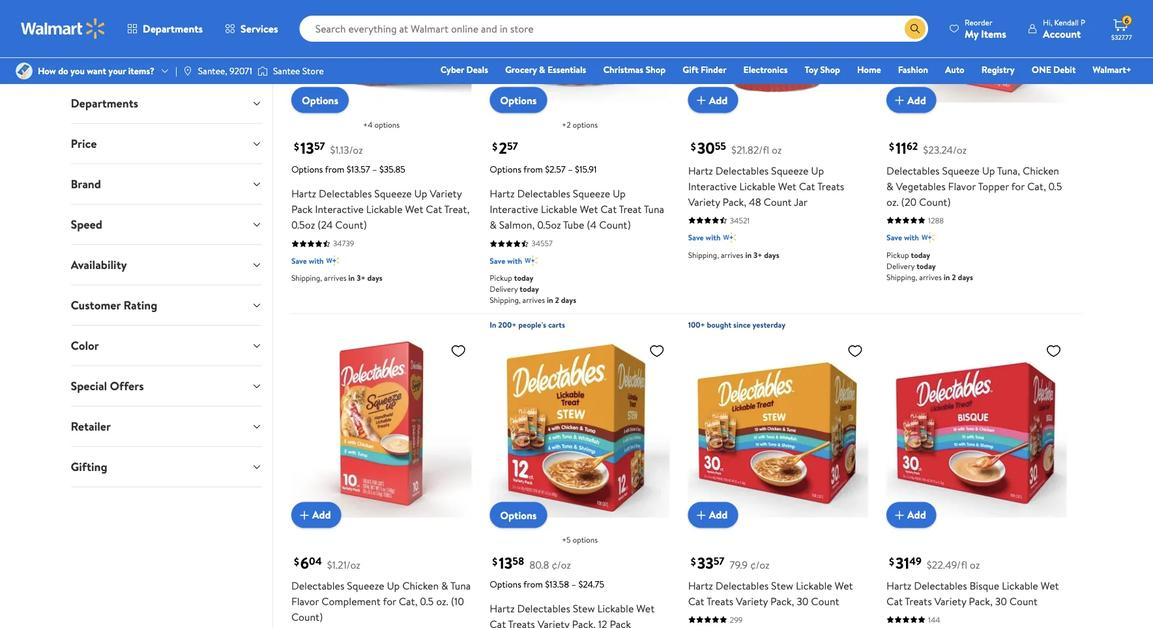 Task type: vqa. For each thing, say whether or not it's contained in the screenshot.
santee, 92071
yes



Task type: describe. For each thing, give the bounding box(es) containing it.
variety inside $ 30 55 $21.82/fl oz hartz delectables squeeze up interactive lickable wet cat treats variety pack, 48 count jar
[[688, 195, 720, 209]]

count) inside hartz delectables squeeze up variety pack interactive lickable wet cat treat, 0.5oz (24 count)
[[335, 218, 367, 232]]

hartz inside $ 33 57 79.9 ¢/oz hartz delectables stew lickable wet cat treats variety pack, 30 count
[[688, 578, 713, 593]]

oz for 31
[[970, 558, 980, 572]]

grocery & essentials link
[[499, 63, 592, 77]]

special
[[71, 378, 107, 394]]

stew inside $ 33 57 79.9 ¢/oz hartz delectables stew lickable wet cat treats variety pack, 30 count
[[771, 578, 793, 593]]

arrives down 1288
[[919, 272, 942, 283]]

hartz delectables stew lickable wet cat treats variety pack, 12 pack
[[490, 602, 655, 628]]

reorder my items
[[965, 17, 1007, 41]]

1 horizontal spatial shipping, arrives in 3+ days
[[688, 249, 779, 260]]

special offers tab
[[60, 366, 272, 406]]

0 horizontal spatial delivery
[[490, 284, 518, 295]]

count for 31
[[1010, 594, 1038, 608]]

oz. inside $ 11 62 $23.24/oz delectables squeeze up tuna, chicken & vegetables flavor topper for cat, 0.5 oz. (20 count)
[[887, 195, 899, 209]]

carts
[[548, 319, 565, 331]]

hartz delectables squeeze up variety pack interactive lickable wet cat treat, 0.5oz (24 count)
[[291, 186, 470, 232]]

add button for 11
[[887, 87, 937, 113]]

interactive inside hartz delectables squeeze up interactive lickable wet cat treat tuna & salmon, 0.5oz tube (4 count)
[[490, 202, 538, 216]]

electronics
[[744, 63, 788, 76]]

pack inside hartz delectables stew lickable wet cat treats variety pack, 12 pack
[[610, 617, 631, 628]]

customer
[[71, 297, 121, 314]]

200+
[[498, 319, 517, 331]]

cyber deals
[[441, 63, 488, 76]]

cat inside $ 30 55 $21.82/fl oz hartz delectables squeeze up interactive lickable wet cat treats variety pack, 48 count jar
[[799, 179, 815, 193]]

santee,
[[198, 65, 227, 77]]

tuna,
[[997, 163, 1020, 178]]

cat inside hartz delectables squeeze up interactive lickable wet cat treat tuna & salmon, 0.5oz tube (4 count)
[[601, 202, 617, 216]]

up inside $ 11 62 $23.24/oz delectables squeeze up tuna, chicken & vegetables flavor topper for cat, 0.5 oz. (20 count)
[[982, 163, 995, 178]]

departments inside 'tab'
[[71, 95, 138, 111]]

since
[[733, 319, 751, 331]]

add to cart image
[[892, 507, 908, 523]]

hartz inside $ 31 49 $22.49/fl oz hartz delectables bisque lickable wet cat treats variety pack, 30 count
[[887, 578, 912, 593]]

customer rating
[[71, 297, 157, 314]]

interactive inside $ 30 55 $21.82/fl oz hartz delectables squeeze up interactive lickable wet cat treats variety pack, 48 count jar
[[688, 179, 737, 193]]

gift finder
[[683, 63, 727, 76]]

& inside $ 11 62 $23.24/oz delectables squeeze up tuna, chicken & vegetables flavor topper for cat, 0.5 oz. (20 count)
[[887, 179, 894, 193]]

one debit
[[1032, 63, 1076, 76]]

items
[[981, 26, 1007, 41]]

0 horizontal spatial 3+
[[357, 272, 365, 284]]

 image for santee, 92071
[[182, 66, 193, 76]]

0 vertical spatial 2
[[499, 137, 507, 159]]

$ for $ 30 55 $21.82/fl oz hartz delectables squeeze up interactive lickable wet cat treats variety pack, 48 count jar
[[691, 140, 696, 154]]

hartz delectables squeeze up interactive lickable wet cat treat tuna & salmon, 0.5oz tube (4 count)
[[490, 186, 664, 232]]

34557
[[531, 238, 553, 249]]

count) inside $ 11 62 $23.24/oz delectables squeeze up tuna, chicken & vegetables flavor topper for cat, 0.5 oz. (20 count)
[[919, 195, 951, 209]]

0.5oz inside hartz delectables squeeze up variety pack interactive lickable wet cat treat, 0.5oz (24 count)
[[291, 218, 315, 232]]

hartz delectables squeeze up interactive lickable wet cat treats variety pack, 48 count jar image
[[688, 0, 868, 103]]

one
[[1032, 63, 1051, 76]]

treat,
[[444, 202, 470, 216]]

chicken inside $ 11 62 $23.24/oz delectables squeeze up tuna, chicken & vegetables flavor topper for cat, 0.5 oz. (20 count)
[[1023, 163, 1059, 178]]

santee store
[[273, 65, 324, 77]]

– inside $ 13 57 $1.13/oz options from $13.57 – $35.85
[[372, 163, 377, 175]]

retailer button
[[60, 407, 272, 447]]

wet inside $ 31 49 $22.49/fl oz hartz delectables bisque lickable wet cat treats variety pack, 30 count
[[1041, 578, 1059, 593]]

squeeze inside hartz delectables squeeze up variety pack interactive lickable wet cat treat, 0.5oz (24 count)
[[374, 186, 412, 201]]

delectables inside $ 6 04 $1.21/oz delectables squeeze up chicken & tuna flavor complement for cat, 0.5 oz. (10 count)
[[291, 578, 344, 593]]

fashion link
[[892, 63, 934, 77]]

registry link
[[976, 63, 1021, 77]]

11
[[896, 137, 907, 159]]

bought
[[707, 319, 732, 331]]

options down store
[[302, 93, 338, 107]]

48
[[749, 195, 761, 209]]

in down 34521
[[745, 249, 752, 260]]

up inside $ 30 55 $21.82/fl oz hartz delectables squeeze up interactive lickable wet cat treats variety pack, 48 count jar
[[811, 163, 824, 178]]

arrives down 34521
[[721, 249, 743, 260]]

topper
[[978, 179, 1009, 193]]

1 horizontal spatial 3+
[[754, 249, 762, 260]]

shop for toy shop
[[820, 63, 840, 76]]

save for walmart plus icon
[[490, 255, 505, 266]]

in down 34739
[[348, 272, 355, 284]]

+4 options
[[363, 119, 400, 130]]

special offers
[[71, 378, 144, 394]]

for inside $ 11 62 $23.24/oz delectables squeeze up tuna, chicken & vegetables flavor topper for cat, 0.5 oz. (20 count)
[[1011, 179, 1025, 193]]

lickable inside $ 31 49 $22.49/fl oz hartz delectables bisque lickable wet cat treats variety pack, 30 count
[[1002, 578, 1038, 593]]

add button for 31
[[887, 502, 937, 528]]

delectables squeeze up tuna, chicken & vegetables flavor topper for cat, 0.5 oz. (20 count) image
[[887, 0, 1067, 103]]

pack inside hartz delectables squeeze up variety pack interactive lickable wet cat treat, 0.5oz (24 count)
[[291, 202, 313, 216]]

80.8
[[529, 558, 549, 572]]

79.9
[[730, 558, 748, 572]]

+5
[[562, 534, 571, 546]]

hartz delectables squeeze up interactive lickable wet cat treat tuna & salmon, 0.5oz tube (4 count) image
[[490, 0, 670, 103]]

pack, inside hartz delectables stew lickable wet cat treats variety pack, 12 pack
[[572, 617, 596, 628]]

cat inside hartz delectables stew lickable wet cat treats variety pack, 12 pack
[[490, 617, 506, 628]]

30 for 31
[[995, 594, 1007, 608]]

04
[[309, 554, 322, 569]]

1 vertical spatial departments button
[[60, 83, 272, 123]]

Walmart Site-Wide search field
[[300, 16, 928, 42]]

count for 33
[[811, 594, 839, 608]]

$1.21/oz
[[327, 558, 360, 572]]

tuna for delectables
[[644, 202, 664, 216]]

delectables inside $ 11 62 $23.24/oz delectables squeeze up tuna, chicken & vegetables flavor topper for cat, 0.5 oz. (20 count)
[[887, 163, 940, 178]]

salmon,
[[499, 218, 535, 232]]

– inside $ 13 58 80.8 ¢/oz options from $13.58 – $24.75
[[571, 578, 576, 591]]

0.5oz inside hartz delectables squeeze up interactive lickable wet cat treat tuna & salmon, 0.5oz tube (4 count)
[[537, 218, 561, 232]]

fashion
[[898, 63, 928, 76]]

hi, kendall p account
[[1043, 17, 1085, 41]]

options right +5
[[573, 534, 598, 546]]

flavor inside $ 11 62 $23.24/oz delectables squeeze up tuna, chicken & vegetables flavor topper for cat, 0.5 oz. (20 count)
[[948, 179, 976, 193]]

registry
[[982, 63, 1015, 76]]

& inside hartz delectables squeeze up interactive lickable wet cat treat tuna & salmon, 0.5oz tube (4 count)
[[490, 218, 497, 232]]

$ for $ 13 58 80.8 ¢/oz options from $13.58 – $24.75
[[492, 555, 498, 569]]

options down grocery
[[500, 93, 537, 107]]

33
[[697, 552, 714, 574]]

pack, inside $ 31 49 $22.49/fl oz hartz delectables bisque lickable wet cat treats variety pack, 30 count
[[969, 594, 993, 608]]

31
[[896, 552, 909, 574]]

home
[[857, 63, 881, 76]]

delectables squeeze up chicken & tuna flavor complement for cat, 0.5 oz. (10 count) image
[[291, 338, 472, 518]]

christmas shop link
[[597, 63, 672, 77]]

$ 13 58 80.8 ¢/oz options from $13.58 – $24.75
[[490, 552, 604, 591]]

grocery & essentials
[[505, 63, 586, 76]]

wet inside $ 33 57 79.9 ¢/oz hartz delectables stew lickable wet cat treats variety pack, 30 count
[[835, 578, 853, 593]]

from inside $ 13 58 80.8 ¢/oz options from $13.58 – $24.75
[[523, 578, 543, 591]]

34521
[[730, 215, 750, 226]]

variety inside hartz delectables stew lickable wet cat treats variety pack, 12 pack
[[538, 617, 570, 628]]

options down $ 2 57
[[490, 163, 521, 175]]

$1.13/oz
[[330, 142, 363, 157]]

squeeze inside $ 30 55 $21.82/fl oz hartz delectables squeeze up interactive lickable wet cat treats variety pack, 48 count jar
[[771, 163, 809, 178]]

arrives up people's
[[523, 295, 545, 306]]

treats inside $ 33 57 79.9 ¢/oz hartz delectables stew lickable wet cat treats variety pack, 30 count
[[707, 594, 734, 608]]

speed tab
[[60, 205, 272, 244]]

home link
[[851, 63, 887, 77]]

$ for $ 13 57 $1.13/oz options from $13.57 – $35.85
[[294, 140, 299, 154]]

6 inside $ 6 04 $1.21/oz delectables squeeze up chicken & tuna flavor complement for cat, 0.5 oz. (10 count)
[[300, 552, 309, 574]]

gifting
[[71, 459, 107, 475]]

100+
[[688, 319, 705, 331]]

cat inside $ 33 57 79.9 ¢/oz hartz delectables stew lickable wet cat treats variety pack, 30 count
[[688, 594, 704, 608]]

essentials
[[548, 63, 586, 76]]

+2 options
[[562, 119, 598, 130]]

arrives down 34739
[[324, 272, 347, 284]]

$13.57
[[347, 163, 370, 175]]

christmas
[[603, 63, 643, 76]]

one debit link
[[1026, 63, 1082, 77]]

cyber deals link
[[435, 63, 494, 77]]

pack, inside $ 30 55 $21.82/fl oz hartz delectables squeeze up interactive lickable wet cat treats variety pack, 48 count jar
[[723, 195, 746, 209]]

0 vertical spatial departments
[[143, 22, 203, 36]]

treat
[[619, 202, 642, 216]]

144
[[928, 614, 940, 625]]

services button
[[214, 13, 289, 44]]

options link up "58" on the left of page
[[490, 502, 547, 528]]

cat inside hartz delectables squeeze up variety pack interactive lickable wet cat treat, 0.5oz (24 count)
[[426, 202, 442, 216]]

$ 2 57
[[492, 137, 518, 159]]

color
[[71, 338, 99, 354]]

auto link
[[939, 63, 971, 77]]

santee, 92071
[[198, 65, 252, 77]]

departments tab
[[60, 83, 272, 123]]

how do you want your items?
[[38, 65, 155, 77]]

wet inside hartz delectables squeeze up variety pack interactive lickable wet cat treat, 0.5oz (24 count)
[[405, 202, 423, 216]]

your
[[108, 65, 126, 77]]

0 horizontal spatial walmart plus image
[[326, 254, 339, 267]]

92071
[[230, 65, 252, 77]]

squeeze inside $ 11 62 $23.24/oz delectables squeeze up tuna, chicken & vegetables flavor topper for cat, 0.5 oz. (20 count)
[[942, 163, 980, 178]]

walmart plus image for 30
[[723, 231, 736, 244]]

save for 11's walmart plus image
[[887, 232, 902, 243]]

gift finder link
[[677, 63, 732, 77]]

flavor inside $ 6 04 $1.21/oz delectables squeeze up chicken & tuna flavor complement for cat, 0.5 oz. (10 count)
[[291, 594, 319, 608]]

delectables inside hartz delectables squeeze up interactive lickable wet cat treat tuna & salmon, 0.5oz tube (4 count)
[[517, 186, 570, 201]]

& inside $ 6 04 $1.21/oz delectables squeeze up chicken & tuna flavor complement for cat, 0.5 oz. (10 count)
[[441, 578, 448, 593]]

treats inside hartz delectables stew lickable wet cat treats variety pack, 12 pack
[[508, 617, 535, 628]]

delectables inside hartz delectables stew lickable wet cat treats variety pack, 12 pack
[[517, 602, 570, 616]]

(10
[[451, 594, 464, 608]]

brand button
[[60, 164, 272, 204]]

0.5 inside $ 6 04 $1.21/oz delectables squeeze up chicken & tuna flavor complement for cat, 0.5 oz. (10 count)
[[420, 594, 434, 608]]

1 vertical spatial pickup
[[490, 272, 512, 284]]

tube
[[563, 218, 584, 232]]

variety inside $ 33 57 79.9 ¢/oz hartz delectables stew lickable wet cat treats variety pack, 30 count
[[736, 594, 768, 608]]

shop for christmas shop
[[646, 63, 666, 76]]

in
[[490, 319, 496, 331]]

add to cart image for 11
[[892, 92, 908, 108]]

wet inside hartz delectables stew lickable wet cat treats variety pack, 12 pack
[[636, 602, 655, 616]]

retailer tab
[[60, 407, 272, 447]]

hartz delectables stew lickable wet cat treats variety pack, 12 pack image
[[490, 338, 670, 518]]

55
[[715, 139, 726, 153]]

debit
[[1054, 63, 1076, 76]]

add to favorites list, hartz delectables stew lickable wet cat treats variety pack, 12 pack image
[[649, 343, 665, 359]]

store
[[302, 65, 324, 77]]

santee
[[273, 65, 300, 77]]

57 for 2
[[507, 139, 518, 153]]



Task type: locate. For each thing, give the bounding box(es) containing it.
$ for $ 33 57 79.9 ¢/oz hartz delectables stew lickable wet cat treats variety pack, 30 count
[[691, 555, 696, 569]]

$ left '33'
[[691, 555, 696, 569]]

0 vertical spatial oz.
[[887, 195, 899, 209]]

pack,
[[723, 195, 746, 209], [771, 594, 794, 608], [969, 594, 993, 608], [572, 617, 596, 628]]

delectables inside hartz delectables squeeze up variety pack interactive lickable wet cat treat, 0.5oz (24 count)
[[319, 186, 372, 201]]

1 vertical spatial cat,
[[399, 594, 418, 608]]

6
[[1125, 15, 1129, 26], [300, 552, 309, 574]]

$ left 04
[[294, 555, 299, 569]]

30
[[697, 137, 715, 159], [797, 594, 809, 608], [995, 594, 1007, 608]]

+4
[[363, 119, 373, 130]]

add for 6
[[312, 508, 331, 522]]

1 vertical spatial 0.5
[[420, 594, 434, 608]]

$ left the $1.13/oz
[[294, 140, 299, 154]]

1 horizontal spatial oz.
[[887, 195, 899, 209]]

0 vertical spatial 3+
[[754, 249, 762, 260]]

 image left how
[[16, 63, 33, 80]]

0 vertical spatial chicken
[[1023, 163, 1059, 178]]

options right +2
[[573, 119, 598, 130]]

2 horizontal spatial walmart plus image
[[922, 231, 935, 244]]

30 inside $ 31 49 $22.49/fl oz hartz delectables bisque lickable wet cat treats variety pack, 30 count
[[995, 594, 1007, 608]]

0 horizontal spatial shipping, arrives in 3+ days
[[291, 272, 383, 284]]

vegetables
[[896, 179, 946, 193]]

$ for $ 6 04 $1.21/oz delectables squeeze up chicken & tuna flavor complement for cat, 0.5 oz. (10 count)
[[294, 555, 299, 569]]

1 ¢/oz from the left
[[552, 558, 571, 572]]

100+ bought since yesterday
[[688, 319, 786, 331]]

add button down finder
[[688, 87, 738, 113]]

wet inside hartz delectables squeeze up interactive lickable wet cat treat tuna & salmon, 0.5oz tube (4 count)
[[580, 202, 598, 216]]

count) up 34739
[[335, 218, 367, 232]]

$35.85
[[379, 163, 405, 175]]

options link for $1.13/oz
[[291, 87, 349, 113]]

delectables down $21.82/fl
[[716, 163, 769, 178]]

1 horizontal spatial count
[[811, 594, 839, 608]]

30 for 33
[[797, 594, 809, 608]]

1 horizontal spatial flavor
[[948, 179, 976, 193]]

add down fashion
[[908, 93, 926, 107]]

deals
[[466, 63, 488, 76]]

1 horizontal spatial oz
[[970, 558, 980, 572]]

price button
[[60, 124, 272, 164]]

tuna inside $ 6 04 $1.21/oz delectables squeeze up chicken & tuna flavor complement for cat, 0.5 oz. (10 count)
[[450, 578, 471, 593]]

57 for 33
[[714, 554, 725, 569]]

0 horizontal spatial  image
[[16, 63, 33, 80]]

1 horizontal spatial pack
[[610, 617, 631, 628]]

0 horizontal spatial 0.5oz
[[291, 218, 315, 232]]

add up '33'
[[709, 508, 728, 522]]

¢/oz inside $ 33 57 79.9 ¢/oz hartz delectables stew lickable wet cat treats variety pack, 30 count
[[750, 558, 770, 572]]

¢/oz for 13
[[552, 558, 571, 572]]

cat
[[799, 179, 815, 193], [426, 202, 442, 216], [601, 202, 617, 216], [688, 594, 704, 608], [887, 594, 903, 608], [490, 617, 506, 628]]

add button
[[688, 87, 738, 113], [887, 87, 937, 113], [291, 502, 341, 528], [688, 502, 738, 528], [887, 502, 937, 528]]

oz. inside $ 6 04 $1.21/oz delectables squeeze up chicken & tuna flavor complement for cat, 0.5 oz. (10 count)
[[436, 594, 448, 608]]

hi,
[[1043, 17, 1053, 28]]

0 horizontal spatial pickup today delivery today shipping, arrives in 2 days
[[490, 272, 576, 306]]

$ 6 04 $1.21/oz delectables squeeze up chicken & tuna flavor complement for cat, 0.5 oz. (10 count)
[[291, 552, 471, 624]]

options inside $ 13 57 $1.13/oz options from $13.57 – $35.85
[[291, 163, 323, 175]]

¢/oz for 33
[[750, 558, 770, 572]]

delectables inside $ 33 57 79.9 ¢/oz hartz delectables stew lickable wet cat treats variety pack, 30 count
[[716, 578, 769, 593]]

1 horizontal spatial 0.5
[[1049, 179, 1062, 193]]

add button for 6
[[291, 502, 341, 528]]

tuna up (10
[[450, 578, 471, 593]]

0 horizontal spatial cat,
[[399, 594, 418, 608]]

shipping, arrives in 3+ days down 34521
[[688, 249, 779, 260]]

30 inside $ 30 55 $21.82/fl oz hartz delectables squeeze up interactive lickable wet cat treats variety pack, 48 count jar
[[697, 137, 715, 159]]

squeeze
[[771, 163, 809, 178], [942, 163, 980, 178], [374, 186, 412, 201], [573, 186, 610, 201], [347, 578, 384, 593]]

oz for 30
[[772, 142, 782, 157]]

1 horizontal spatial 2
[[555, 295, 559, 306]]

0 horizontal spatial for
[[383, 594, 396, 608]]

pickup today delivery today shipping, arrives in 2 days down 1288
[[887, 249, 973, 283]]

squeeze down $35.85 on the left top
[[374, 186, 412, 201]]

$23.24/oz
[[923, 142, 967, 157]]

$ for $ 2 57
[[492, 140, 498, 154]]

hartz delectables bisque lickable wet cat treats variety pack, 30 count image
[[887, 338, 1067, 518]]

add to favorites list, hartz delectables bisque lickable wet cat treats variety pack, 30 count image
[[1046, 343, 1062, 359]]

variety down "$13.58"
[[538, 617, 570, 628]]

delivery down (20
[[887, 260, 915, 272]]

1 vertical spatial departments
[[71, 95, 138, 111]]

squeeze inside $ 6 04 $1.21/oz delectables squeeze up chicken & tuna flavor complement for cat, 0.5 oz. (10 count)
[[347, 578, 384, 593]]

$ 11 62 $23.24/oz delectables squeeze up tuna, chicken & vegetables flavor topper for cat, 0.5 oz. (20 count)
[[887, 137, 1062, 209]]

count) inside hartz delectables squeeze up interactive lickable wet cat treat tuna & salmon, 0.5oz tube (4 count)
[[599, 218, 631, 232]]

auto
[[945, 63, 965, 76]]

interactive up (24
[[315, 202, 364, 216]]

pack, inside $ 33 57 79.9 ¢/oz hartz delectables stew lickable wet cat treats variety pack, 30 count
[[771, 594, 794, 608]]

0 horizontal spatial oz
[[772, 142, 782, 157]]

$ inside $ 2 57
[[492, 140, 498, 154]]

2 horizontal spatial 2
[[952, 272, 956, 283]]

options up "58" on the left of page
[[500, 508, 537, 522]]

0.5
[[1049, 179, 1062, 193], [420, 594, 434, 608]]

squeeze down the $15.91
[[573, 186, 610, 201]]

¢/oz
[[552, 558, 571, 572], [750, 558, 770, 572]]

add button up 49
[[887, 502, 937, 528]]

$ 33 57 79.9 ¢/oz hartz delectables stew lickable wet cat treats variety pack, 30 count
[[688, 552, 853, 608]]

add to cart image down fashion link at top right
[[892, 92, 908, 108]]

1 horizontal spatial walmart plus image
[[723, 231, 736, 244]]

count inside $ 30 55 $21.82/fl oz hartz delectables squeeze up interactive lickable wet cat treats variety pack, 48 count jar
[[764, 195, 792, 209]]

shop right "toy"
[[820, 63, 840, 76]]

oz. left (10
[[436, 594, 448, 608]]

add for 31
[[908, 508, 926, 522]]

13 for 57
[[300, 137, 314, 159]]

0 horizontal spatial 2
[[499, 137, 507, 159]]

$ for $ 31 49 $22.49/fl oz hartz delectables bisque lickable wet cat treats variety pack, 30 count
[[889, 555, 894, 569]]

walmart plus image for 11
[[922, 231, 935, 244]]

1 vertical spatial pack
[[610, 617, 631, 628]]

delectables down "$13.58"
[[517, 602, 570, 616]]

my
[[965, 26, 979, 41]]

for down tuna,
[[1011, 179, 1025, 193]]

speed button
[[60, 205, 272, 244]]

account
[[1043, 26, 1081, 41]]

options for 2
[[573, 119, 598, 130]]

0 horizontal spatial flavor
[[291, 594, 319, 608]]

stew inside hartz delectables stew lickable wet cat treats variety pack, 12 pack
[[573, 602, 595, 616]]

1 horizontal spatial ¢/oz
[[750, 558, 770, 572]]

walmart plus image down 1288
[[922, 231, 935, 244]]

from left $2.57
[[523, 163, 543, 175]]

13 left 80.8
[[499, 552, 513, 574]]

chicken inside $ 6 04 $1.21/oz delectables squeeze up chicken & tuna flavor complement for cat, 0.5 oz. (10 count)
[[402, 578, 439, 593]]

variety inside hartz delectables squeeze up variety pack interactive lickable wet cat treat, 0.5oz (24 count)
[[430, 186, 462, 201]]

squeeze inside hartz delectables squeeze up interactive lickable wet cat treat tuna & salmon, 0.5oz tube (4 count)
[[573, 186, 610, 201]]

add up 04
[[312, 508, 331, 522]]

delivery
[[887, 260, 915, 272], [490, 284, 518, 295]]

hartz delectables squeeze up variety pack interactive lickable wet cat treat, 0.5oz (24 count) image
[[291, 0, 472, 103]]

 image
[[16, 63, 33, 80], [182, 66, 193, 76]]

with
[[706, 232, 721, 243], [904, 232, 919, 243], [309, 255, 324, 266], [507, 255, 522, 266]]

add
[[709, 93, 728, 107], [908, 93, 926, 107], [312, 508, 331, 522], [709, 508, 728, 522], [908, 508, 926, 522]]

walmart image
[[21, 18, 106, 39]]

0 horizontal spatial departments
[[71, 95, 138, 111]]

shop
[[646, 63, 666, 76], [820, 63, 840, 76]]

from down the $1.13/oz
[[325, 163, 344, 175]]

1 vertical spatial 2
[[952, 272, 956, 283]]

0 horizontal spatial shop
[[646, 63, 666, 76]]

from inside $ 13 57 $1.13/oz options from $13.57 – $35.85
[[325, 163, 344, 175]]

rating
[[124, 297, 157, 314]]

0.5oz left (24
[[291, 218, 315, 232]]

(24
[[318, 218, 333, 232]]

$15.91
[[575, 163, 597, 175]]

walmart+ link
[[1087, 63, 1138, 77]]

6 up $327.77
[[1125, 15, 1129, 26]]

0 horizontal spatial pickup
[[490, 272, 512, 284]]

0 vertical spatial pickup
[[887, 249, 909, 260]]

add to cart image up '33'
[[693, 507, 709, 523]]

0 vertical spatial 0.5
[[1049, 179, 1062, 193]]

want
[[87, 65, 106, 77]]

treats inside $ 31 49 $22.49/fl oz hartz delectables bisque lickable wet cat treats variety pack, 30 count
[[905, 594, 932, 608]]

1 shop from the left
[[646, 63, 666, 76]]

add to cart image up 04
[[297, 507, 312, 523]]

options for $1.13/oz
[[375, 119, 400, 130]]

jar
[[794, 195, 808, 209]]

2 horizontal spatial interactive
[[688, 179, 737, 193]]

30 inside $ 33 57 79.9 ¢/oz hartz delectables stew lickable wet cat treats variety pack, 30 count
[[797, 594, 809, 608]]

+2
[[562, 119, 571, 130]]

price tab
[[60, 124, 272, 164]]

count) inside $ 6 04 $1.21/oz delectables squeeze up chicken & tuna flavor complement for cat, 0.5 oz. (10 count)
[[291, 610, 323, 624]]

$
[[294, 140, 299, 154], [492, 140, 498, 154], [691, 140, 696, 154], [889, 140, 894, 154], [294, 555, 299, 569], [492, 555, 498, 569], [691, 555, 696, 569], [889, 555, 894, 569]]

57 inside $ 2 57
[[507, 139, 518, 153]]

from down 80.8
[[523, 578, 543, 591]]

variety up treat,
[[430, 186, 462, 201]]

1 vertical spatial shipping, arrives in 3+ days
[[291, 272, 383, 284]]

reorder
[[965, 17, 993, 28]]

tuna right the treat
[[644, 202, 664, 216]]

hartz inside hartz delectables squeeze up interactive lickable wet cat treat tuna & salmon, 0.5oz tube (4 count)
[[490, 186, 515, 201]]

¢/oz inside $ 13 58 80.8 ¢/oz options from $13.58 – $24.75
[[552, 558, 571, 572]]

add to cart image for 6
[[297, 507, 312, 523]]

6 left $1.21/oz
[[300, 552, 309, 574]]

options link down grocery
[[490, 87, 547, 113]]

pickup down (20
[[887, 249, 909, 260]]

$ inside $ 33 57 79.9 ¢/oz hartz delectables stew lickable wet cat treats variety pack, 30 count
[[691, 555, 696, 569]]

departments button down |
[[60, 83, 272, 123]]

2 horizontal spatial count
[[1010, 594, 1038, 608]]

delectables inside $ 31 49 $22.49/fl oz hartz delectables bisque lickable wet cat treats variety pack, 30 count
[[914, 578, 967, 593]]

1 horizontal spatial  image
[[182, 66, 193, 76]]

chicken
[[1023, 163, 1059, 178], [402, 578, 439, 593]]

options right +4
[[375, 119, 400, 130]]

0 vertical spatial delivery
[[887, 260, 915, 272]]

gift
[[683, 63, 699, 76]]

add up 49
[[908, 508, 926, 522]]

2 horizontal spatial 30
[[995, 594, 1007, 608]]

arrives
[[721, 249, 743, 260], [919, 272, 942, 283], [324, 272, 347, 284], [523, 295, 545, 306]]

you
[[70, 65, 85, 77]]

interactive inside hartz delectables squeeze up variety pack interactive lickable wet cat treat, 0.5oz (24 count)
[[315, 202, 364, 216]]

hartz delectables stew lickable wet cat treats variety pack, 30 count image
[[688, 338, 868, 518]]

up
[[811, 163, 824, 178], [982, 163, 995, 178], [414, 186, 427, 201], [613, 186, 626, 201], [387, 578, 400, 593]]

wet inside $ 30 55 $21.82/fl oz hartz delectables squeeze up interactive lickable wet cat treats variety pack, 48 count jar
[[778, 179, 797, 193]]

0 horizontal spatial chicken
[[402, 578, 439, 593]]

options link for 2
[[490, 87, 547, 113]]

0 vertical spatial departments button
[[116, 13, 214, 44]]

1 horizontal spatial chicken
[[1023, 163, 1059, 178]]

treats
[[817, 179, 844, 193], [707, 594, 734, 608], [905, 594, 932, 608], [508, 617, 535, 628]]

– right $13.57
[[372, 163, 377, 175]]

1 horizontal spatial 6
[[1125, 15, 1129, 26]]

1 vertical spatial oz
[[970, 558, 980, 572]]

$ 31 49 $22.49/fl oz hartz delectables bisque lickable wet cat treats variety pack, 30 count
[[887, 552, 1059, 608]]

$ 30 55 $21.82/fl oz hartz delectables squeeze up interactive lickable wet cat treats variety pack, 48 count jar
[[688, 137, 844, 209]]

1 horizontal spatial 0.5oz
[[537, 218, 561, 232]]

flavor down 04
[[291, 594, 319, 608]]

add button down fashion
[[887, 87, 937, 113]]

lickable inside $ 33 57 79.9 ¢/oz hartz delectables stew lickable wet cat treats variety pack, 30 count
[[796, 578, 832, 593]]

1 horizontal spatial 57
[[507, 139, 518, 153]]

$ for $ 11 62 $23.24/oz delectables squeeze up tuna, chicken & vegetables flavor topper for cat, 0.5 oz. (20 count)
[[889, 140, 894, 154]]

1 vertical spatial flavor
[[291, 594, 319, 608]]

1 horizontal spatial delivery
[[887, 260, 915, 272]]

2 shop from the left
[[820, 63, 840, 76]]

add down finder
[[709, 93, 728, 107]]

add to cart image down gift finder
[[693, 92, 709, 108]]

1 vertical spatial chicken
[[402, 578, 439, 593]]

walmart plus image
[[723, 231, 736, 244], [922, 231, 935, 244], [326, 254, 339, 267]]

add button for 30
[[688, 87, 738, 113]]

1 horizontal spatial 13
[[499, 552, 513, 574]]

 image right |
[[182, 66, 193, 76]]

0 horizontal spatial pack
[[291, 202, 313, 216]]

– right $2.57
[[568, 163, 573, 175]]

squeeze up jar
[[771, 163, 809, 178]]

hartz inside hartz delectables stew lickable wet cat treats variety pack, 12 pack
[[490, 602, 515, 616]]

cat, right topper
[[1027, 179, 1046, 193]]

delectables inside $ 30 55 $21.82/fl oz hartz delectables squeeze up interactive lickable wet cat treats variety pack, 48 count jar
[[716, 163, 769, 178]]

brand tab
[[60, 164, 272, 204]]

cyber
[[441, 63, 464, 76]]

yesterday
[[753, 319, 786, 331]]

1 horizontal spatial for
[[1011, 179, 1025, 193]]

up inside hartz delectables squeeze up interactive lickable wet cat treat tuna & salmon, 0.5oz tube (4 count)
[[613, 186, 626, 201]]

2
[[499, 137, 507, 159], [952, 272, 956, 283], [555, 295, 559, 306]]

count) up 1288
[[919, 195, 951, 209]]

0 horizontal spatial 6
[[300, 552, 309, 574]]

 image
[[257, 65, 268, 78]]

0 horizontal spatial 57
[[314, 139, 325, 153]]

1 horizontal spatial cat,
[[1027, 179, 1046, 193]]

delectables down 04
[[291, 578, 344, 593]]

$ inside $ 11 62 $23.24/oz delectables squeeze up tuna, chicken & vegetables flavor topper for cat, 0.5 oz. (20 count)
[[889, 140, 894, 154]]

add to favorites list, hartz delectables stew lickable wet cat treats variety pack, 30 count image
[[848, 343, 863, 359]]

availability tab
[[60, 245, 272, 285]]

0 vertical spatial 6
[[1125, 15, 1129, 26]]

delectables up "vegetables"
[[887, 163, 940, 178]]

1 horizontal spatial shop
[[820, 63, 840, 76]]

up inside hartz delectables squeeze up variety pack interactive lickable wet cat treat, 0.5oz (24 count)
[[414, 186, 427, 201]]

availability
[[71, 257, 127, 273]]

57 inside $ 13 57 $1.13/oz options from $13.57 – $35.85
[[314, 139, 325, 153]]

add to cart image
[[693, 92, 709, 108], [892, 92, 908, 108], [297, 507, 312, 523], [693, 507, 709, 523]]

0 horizontal spatial tuna
[[450, 578, 471, 593]]

departments button up |
[[116, 13, 214, 44]]

 image for how do you want your items?
[[16, 63, 33, 80]]

$ left "58" on the left of page
[[492, 555, 498, 569]]

$ inside $ 31 49 $22.49/fl oz hartz delectables bisque lickable wet cat treats variety pack, 30 count
[[889, 555, 894, 569]]

add to cart image for 30
[[693, 92, 709, 108]]

treats inside $ 30 55 $21.82/fl oz hartz delectables squeeze up interactive lickable wet cat treats variety pack, 48 count jar
[[817, 179, 844, 193]]

lickable inside hartz delectables stew lickable wet cat treats variety pack, 12 pack
[[597, 602, 634, 616]]

departments button
[[116, 13, 214, 44], [60, 83, 272, 123]]

57 left the $1.13/oz
[[314, 139, 325, 153]]

lickable inside hartz delectables squeeze up variety pack interactive lickable wet cat treat, 0.5oz (24 count)
[[366, 202, 403, 216]]

1288
[[928, 215, 944, 226]]

variety inside $ 31 49 $22.49/fl oz hartz delectables bisque lickable wet cat treats variety pack, 30 count
[[934, 594, 966, 608]]

lickable inside $ 30 55 $21.82/fl oz hartz delectables squeeze up interactive lickable wet cat treats variety pack, 48 count jar
[[739, 179, 776, 193]]

cat,
[[1027, 179, 1046, 193], [399, 594, 418, 608]]

57 for 13
[[314, 139, 325, 153]]

items?
[[128, 65, 155, 77]]

Search search field
[[300, 16, 928, 42]]

0.5 inside $ 11 62 $23.24/oz delectables squeeze up tuna, chicken & vegetables flavor topper for cat, 0.5 oz. (20 count)
[[1049, 179, 1062, 193]]

in up carts
[[547, 295, 553, 306]]

0.5 right topper
[[1049, 179, 1062, 193]]

cat inside $ 31 49 $22.49/fl oz hartz delectables bisque lickable wet cat treats variety pack, 30 count
[[887, 594, 903, 608]]

do
[[58, 65, 68, 77]]

delectables down $13.57
[[319, 186, 372, 201]]

squeeze down the $23.24/oz
[[942, 163, 980, 178]]

cat, inside $ 6 04 $1.21/oz delectables squeeze up chicken & tuna flavor complement for cat, 0.5 oz. (10 count)
[[399, 594, 418, 608]]

hartz inside hartz delectables squeeze up variety pack interactive lickable wet cat treat, 0.5oz (24 count)
[[291, 186, 316, 201]]

1 horizontal spatial departments
[[143, 22, 203, 36]]

for inside $ 6 04 $1.21/oz delectables squeeze up chicken & tuna flavor complement for cat, 0.5 oz. (10 count)
[[383, 594, 396, 608]]

walmart plus image down 34739
[[326, 254, 339, 267]]

0 horizontal spatial interactive
[[315, 202, 364, 216]]

0 vertical spatial flavor
[[948, 179, 976, 193]]

$ left 55
[[691, 140, 696, 154]]

oz right $21.82/fl
[[772, 142, 782, 157]]

interactive up salmon,
[[490, 202, 538, 216]]

13 for 58
[[499, 552, 513, 574]]

0 horizontal spatial 0.5
[[420, 594, 434, 608]]

oz inside $ 30 55 $21.82/fl oz hartz delectables squeeze up interactive lickable wet cat treats variety pack, 48 count jar
[[772, 142, 782, 157]]

squeeze up complement
[[347, 578, 384, 593]]

– right "$13.58"
[[571, 578, 576, 591]]

tuna
[[644, 202, 664, 216], [450, 578, 471, 593]]

delivery up 200+
[[490, 284, 518, 295]]

walmart plus image
[[525, 254, 538, 267]]

$ left 11
[[889, 140, 894, 154]]

¢/oz up "$13.58"
[[552, 558, 571, 572]]

49
[[909, 554, 922, 569]]

12
[[598, 617, 607, 628]]

1 horizontal spatial pickup
[[887, 249, 909, 260]]

oz. left (20
[[887, 195, 899, 209]]

1 vertical spatial for
[[383, 594, 396, 608]]

1 vertical spatial tuna
[[450, 578, 471, 593]]

1 vertical spatial 6
[[300, 552, 309, 574]]

walmart plus image down 34521
[[723, 231, 736, 244]]

13 inside $ 13 58 80.8 ¢/oz options from $13.58 – $24.75
[[499, 552, 513, 574]]

gifting tab
[[60, 447, 272, 487]]

1 vertical spatial delivery
[[490, 284, 518, 295]]

2 horizontal spatial 57
[[714, 554, 725, 569]]

1 horizontal spatial pickup today delivery today shipping, arrives in 2 days
[[887, 249, 973, 283]]

lickable inside hartz delectables squeeze up interactive lickable wet cat treat tuna & salmon, 0.5oz tube (4 count)
[[541, 202, 577, 216]]

toy shop
[[805, 63, 840, 76]]

departments up |
[[143, 22, 203, 36]]

departments down want
[[71, 95, 138, 111]]

oz inside $ 31 49 $22.49/fl oz hartz delectables bisque lickable wet cat treats variety pack, 30 count
[[970, 558, 980, 572]]

1 horizontal spatial stew
[[771, 578, 793, 593]]

options left $13.57
[[291, 163, 323, 175]]

days
[[764, 249, 779, 260], [958, 272, 973, 283], [367, 272, 383, 284], [561, 295, 576, 306]]

0 horizontal spatial 30
[[697, 137, 715, 159]]

for right complement
[[383, 594, 396, 608]]

0 horizontal spatial stew
[[573, 602, 595, 616]]

1 horizontal spatial interactive
[[490, 202, 538, 216]]

2 0.5oz from the left
[[537, 218, 561, 232]]

save for left walmart plus image
[[291, 255, 307, 266]]

delectables down 79.9
[[716, 578, 769, 593]]

57 inside $ 33 57 79.9 ¢/oz hartz delectables stew lickable wet cat treats variety pack, 30 count
[[714, 554, 725, 569]]

0 horizontal spatial ¢/oz
[[552, 558, 571, 572]]

cat, inside $ 11 62 $23.24/oz delectables squeeze up tuna, chicken & vegetables flavor topper for cat, 0.5 oz. (20 count)
[[1027, 179, 1046, 193]]

57 left 79.9
[[714, 554, 725, 569]]

0 horizontal spatial 13
[[300, 137, 314, 159]]

1 vertical spatial 3+
[[357, 272, 365, 284]]

options from $2.57 – $15.91
[[490, 163, 597, 175]]

0 vertical spatial 13
[[300, 137, 314, 159]]

|
[[175, 65, 177, 77]]

0 vertical spatial pack
[[291, 202, 313, 216]]

1 horizontal spatial tuna
[[644, 202, 664, 216]]

flavor left topper
[[948, 179, 976, 193]]

$ up options from $2.57 – $15.91
[[492, 140, 498, 154]]

13 left the $1.13/oz
[[300, 137, 314, 159]]

p
[[1081, 17, 1085, 28]]

add for 30
[[709, 93, 728, 107]]

add for 11
[[908, 93, 926, 107]]

customer rating tab
[[60, 286, 272, 325]]

1 horizontal spatial 30
[[797, 594, 809, 608]]

shop right christmas
[[646, 63, 666, 76]]

1 0.5oz from the left
[[291, 218, 315, 232]]

2 vertical spatial 2
[[555, 295, 559, 306]]

0 vertical spatial oz
[[772, 142, 782, 157]]

gifting button
[[60, 447, 272, 487]]

search icon image
[[910, 23, 921, 34]]

up inside $ 6 04 $1.21/oz delectables squeeze up chicken & tuna flavor complement for cat, 0.5 oz. (10 count)
[[387, 578, 400, 593]]

$ inside $ 30 55 $21.82/fl oz hartz delectables squeeze up interactive lickable wet cat treats variety pack, 48 count jar
[[691, 140, 696, 154]]

christmas shop
[[603, 63, 666, 76]]

add button up '33'
[[688, 502, 738, 528]]

0 vertical spatial stew
[[771, 578, 793, 593]]

color tab
[[60, 326, 272, 366]]

0 vertical spatial tuna
[[644, 202, 664, 216]]

tuna for 6
[[450, 578, 471, 593]]

0 vertical spatial shipping, arrives in 3+ days
[[688, 249, 779, 260]]

0 vertical spatial cat,
[[1027, 179, 1046, 193]]

shipping, arrives in 3+ days down 34739
[[291, 272, 383, 284]]

variety up 144 at the right bottom
[[934, 594, 966, 608]]

price
[[71, 136, 97, 152]]

cat, left (10
[[399, 594, 418, 608]]

0 horizontal spatial count
[[764, 195, 792, 209]]

color button
[[60, 326, 272, 366]]

save for 30 walmart plus image
[[688, 232, 704, 243]]

0 vertical spatial for
[[1011, 179, 1025, 193]]

stew
[[771, 578, 793, 593], [573, 602, 595, 616]]

brand
[[71, 176, 101, 192]]

options inside $ 13 58 80.8 ¢/oz options from $13.58 – $24.75
[[490, 578, 521, 591]]

1 vertical spatial stew
[[573, 602, 595, 616]]

pickup up 200+
[[490, 272, 512, 284]]

add to favorites list, delectables squeeze up chicken & tuna flavor complement for cat, 0.5 oz. (10 count) image
[[451, 343, 466, 359]]

in down 1288
[[944, 272, 950, 283]]

0.5 left (10
[[420, 594, 434, 608]]

0 horizontal spatial oz.
[[436, 594, 448, 608]]

13 inside $ 13 57 $1.13/oz options from $13.57 – $35.85
[[300, 137, 314, 159]]

1 vertical spatial oz.
[[436, 594, 448, 608]]

hartz inside $ 30 55 $21.82/fl oz hartz delectables squeeze up interactive lickable wet cat treats variety pack, 48 count jar
[[688, 163, 713, 178]]

offers
[[110, 378, 144, 394]]

2 ¢/oz from the left
[[750, 558, 770, 572]]

1 vertical spatial 13
[[499, 552, 513, 574]]

count) down the treat
[[599, 218, 631, 232]]



